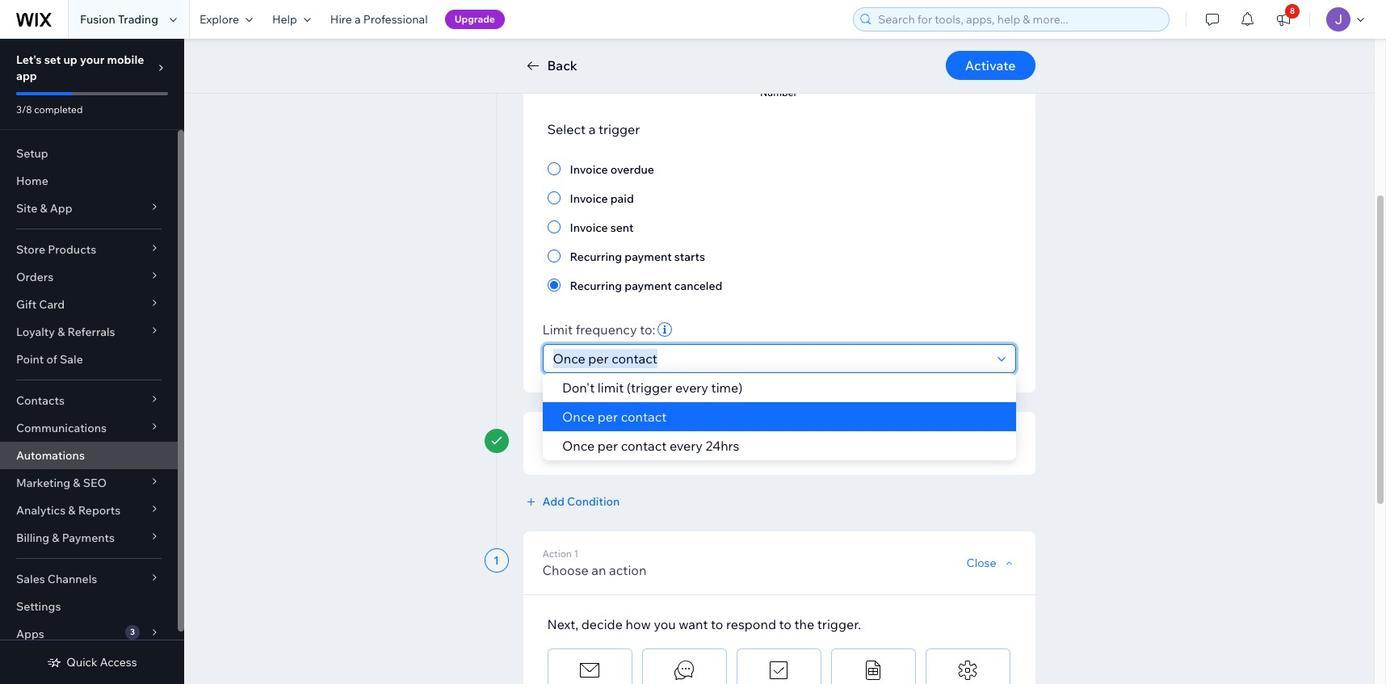 Task type: describe. For each thing, give the bounding box(es) containing it.
invoice sent
[[570, 221, 634, 235]]

add
[[543, 495, 565, 509]]

(trigger
[[627, 380, 672, 396]]

hire a professional link
[[321, 0, 438, 39]]

your
[[80, 53, 104, 67]]

app
[[50, 201, 72, 216]]

paid
[[611, 192, 634, 206]]

3
[[130, 627, 135, 638]]

don't
[[562, 380, 595, 396]]

action
[[609, 563, 647, 579]]

invoice for invoice overdue
[[570, 162, 608, 177]]

contacts
[[16, 394, 65, 408]]

1 inside action 1 choose an action
[[574, 548, 579, 560]]

site & app
[[16, 201, 72, 216]]

invoice paid
[[570, 192, 634, 206]]

store
[[16, 242, 45, 257]]

number
[[760, 86, 798, 99]]

per for once per contact every 24hrs
[[597, 438, 618, 454]]

timing
[[543, 428, 574, 440]]

1 to from the left
[[711, 617, 724, 633]]

overdue
[[611, 162, 655, 177]]

fusion trading
[[80, 12, 158, 27]]

settings link
[[0, 593, 178, 621]]

automations
[[16, 449, 85, 463]]

automations link
[[0, 442, 178, 470]]

trigger inside timing delay: 2 hours after trigger
[[661, 443, 702, 459]]

point of sale
[[16, 352, 83, 367]]

upgrade
[[455, 13, 495, 25]]

once for once per contact
[[562, 409, 595, 425]]

hire
[[330, 12, 352, 27]]

gift card
[[16, 297, 65, 312]]

let's set up your mobile app
[[16, 53, 144, 83]]

once per contact every 24hrs
[[562, 438, 739, 454]]

analytics & reports button
[[0, 497, 178, 525]]

8 button
[[1266, 0, 1302, 39]]

of
[[46, 352, 57, 367]]

gift
[[16, 297, 36, 312]]

marketing
[[16, 476, 70, 491]]

time)
[[711, 380, 743, 396]]

up
[[63, 53, 77, 67]]

0 vertical spatial trigger
[[599, 121, 640, 137]]

billing
[[16, 531, 49, 546]]

hire a professional
[[330, 12, 428, 27]]

select a trigger
[[548, 121, 640, 137]]

completed
[[34, 103, 83, 116]]

fusion
[[80, 12, 115, 27]]

select
[[548, 121, 586, 137]]

contacts button
[[0, 387, 178, 415]]

point of sale link
[[0, 346, 178, 373]]

decide
[[582, 617, 623, 633]]

24hrs
[[706, 438, 739, 454]]

back button
[[523, 56, 578, 75]]

limit
[[598, 380, 624, 396]]

trigger.
[[818, 617, 862, 633]]

3/8
[[16, 103, 32, 116]]

starts
[[675, 250, 705, 264]]

contact for once per contact
[[621, 409, 667, 425]]

card
[[39, 297, 65, 312]]

seo
[[83, 476, 107, 491]]

trading
[[118, 12, 158, 27]]

back
[[548, 57, 578, 74]]

explore
[[200, 12, 239, 27]]

to:
[[640, 322, 656, 338]]

activate
[[966, 57, 1016, 74]]

& for site
[[40, 201, 47, 216]]

forms
[[585, 72, 614, 84]]

close
[[967, 556, 997, 571]]

help
[[272, 12, 297, 27]]

recurring payment starts
[[570, 250, 705, 264]]

& for analytics
[[68, 504, 76, 518]]

how
[[626, 617, 651, 633]]

billing & payments button
[[0, 525, 178, 552]]

analytics
[[16, 504, 66, 518]]

phone
[[786, 72, 815, 84]]

help button
[[263, 0, 321, 39]]

loyalty & referrals
[[16, 325, 115, 339]]

0 horizontal spatial 1
[[494, 554, 499, 568]]

apps
[[16, 627, 44, 642]]

channels
[[48, 572, 97, 587]]

respond
[[727, 617, 777, 633]]

activate button
[[946, 51, 1036, 80]]



Task type: locate. For each thing, give the bounding box(es) containing it.
0 horizontal spatial to
[[711, 617, 724, 633]]

per
[[597, 409, 618, 425], [597, 438, 618, 454]]

a right hire
[[355, 12, 361, 27]]

condition
[[567, 495, 620, 509]]

an
[[592, 563, 607, 579]]

& inside dropdown button
[[68, 504, 76, 518]]

0 horizontal spatial a
[[355, 12, 361, 27]]

& right 'loyalty'
[[57, 325, 65, 339]]

invoice overdue
[[570, 162, 655, 177]]

a
[[355, 12, 361, 27], [589, 121, 596, 137]]

list box containing don't limit (trigger every time)
[[543, 373, 1016, 461]]

& for loyalty
[[57, 325, 65, 339]]

hours
[[592, 443, 627, 459]]

payment
[[625, 250, 672, 264], [625, 279, 672, 293]]

1 vertical spatial per
[[597, 438, 618, 454]]

& inside dropdown button
[[52, 531, 59, 546]]

products
[[48, 242, 96, 257]]

1 vertical spatial payment
[[625, 279, 672, 293]]

1
[[574, 548, 579, 560], [494, 554, 499, 568]]

once inside option
[[562, 409, 595, 425]]

once
[[562, 409, 595, 425], [562, 438, 595, 454]]

8
[[1291, 6, 1296, 16]]

option group
[[548, 159, 1011, 295]]

mobile
[[107, 53, 144, 67]]

& left the seo
[[73, 476, 80, 491]]

& left reports
[[68, 504, 76, 518]]

0 vertical spatial a
[[355, 12, 361, 27]]

1 right action
[[574, 548, 579, 560]]

quick access button
[[47, 655, 137, 670]]

upgrade button
[[445, 10, 505, 29]]

0 horizontal spatial trigger
[[599, 121, 640, 137]]

payment for starts
[[625, 250, 672, 264]]

once per contact option
[[543, 402, 1016, 432]]

home
[[16, 174, 48, 188]]

1 vertical spatial once
[[562, 438, 595, 454]]

store products
[[16, 242, 96, 257]]

1 vertical spatial invoice
[[570, 192, 608, 206]]

billing & payments
[[16, 531, 115, 546]]

sales
[[16, 572, 45, 587]]

2
[[583, 443, 590, 459]]

orders button
[[0, 263, 178, 291]]

1 invoice from the top
[[570, 162, 608, 177]]

1 vertical spatial recurring
[[570, 279, 622, 293]]

delay:
[[543, 443, 580, 459]]

2 per from the top
[[597, 438, 618, 454]]

0 vertical spatial every
[[675, 380, 708, 396]]

loyalty
[[16, 325, 55, 339]]

invoice down invoice paid
[[570, 221, 608, 235]]

every for 24hrs
[[670, 438, 703, 454]]

& right site
[[40, 201, 47, 216]]

sale
[[60, 352, 83, 367]]

add condition
[[543, 495, 620, 509]]

2 payment from the top
[[625, 279, 672, 293]]

1 contact from the top
[[621, 409, 667, 425]]

2 recurring from the top
[[570, 279, 622, 293]]

option group containing invoice overdue
[[548, 159, 1011, 295]]

3 invoice from the top
[[570, 221, 608, 235]]

0 vertical spatial payment
[[625, 250, 672, 264]]

limit frequency to:
[[543, 322, 656, 338]]

the
[[795, 617, 815, 633]]

0 vertical spatial recurring
[[570, 250, 622, 264]]

1 horizontal spatial trigger
[[661, 443, 702, 459]]

category image up business in the top right of the page
[[767, 32, 791, 56]]

recurring for recurring payment canceled
[[570, 279, 622, 293]]

want
[[679, 617, 708, 633]]

action 1 choose an action
[[543, 548, 647, 579]]

sales channels
[[16, 572, 97, 587]]

reports
[[78, 504, 121, 518]]

list box
[[543, 373, 1016, 461]]

after
[[630, 443, 658, 459]]

per inside once per contact option
[[597, 409, 618, 425]]

& for marketing
[[73, 476, 80, 491]]

1 once from the top
[[562, 409, 595, 425]]

& for billing
[[52, 531, 59, 546]]

access
[[100, 655, 137, 670]]

1 horizontal spatial a
[[589, 121, 596, 137]]

invoice up invoice paid
[[570, 162, 608, 177]]

point
[[16, 352, 44, 367]]

store products button
[[0, 236, 178, 263]]

business
[[743, 72, 784, 84]]

wix forms
[[566, 72, 614, 84]]

recurring down invoice sent
[[570, 250, 622, 264]]

1 recurring from the top
[[570, 250, 622, 264]]

Search for tools, apps, help & more... field
[[874, 8, 1165, 31]]

sales channels button
[[0, 566, 178, 593]]

orders
[[16, 270, 54, 284]]

site & app button
[[0, 195, 178, 222]]

loyalty & referrals button
[[0, 318, 178, 346]]

1 vertical spatial a
[[589, 121, 596, 137]]

a for select
[[589, 121, 596, 137]]

let's
[[16, 53, 42, 67]]

2 contact from the top
[[621, 438, 667, 454]]

contact down (trigger
[[621, 409, 667, 425]]

every left time)
[[675, 380, 708, 396]]

sidebar element
[[0, 39, 184, 685]]

trigger right after
[[661, 443, 702, 459]]

category image
[[578, 32, 602, 56], [672, 32, 697, 56], [862, 32, 886, 56], [672, 659, 697, 683], [767, 659, 791, 683], [956, 659, 980, 683]]

1 horizontal spatial category image
[[767, 32, 791, 56]]

0 vertical spatial per
[[597, 409, 618, 425]]

recurring up limit frequency to:
[[570, 279, 622, 293]]

payment up recurring payment canceled
[[625, 250, 672, 264]]

1 horizontal spatial to
[[780, 617, 792, 633]]

marketing & seo button
[[0, 470, 178, 497]]

a right select
[[589, 121, 596, 137]]

frequency
[[576, 322, 637, 338]]

recurring payment canceled
[[570, 279, 723, 293]]

contact for once per contact every 24hrs
[[621, 438, 667, 454]]

close button
[[967, 556, 1016, 571]]

1 per from the top
[[597, 409, 618, 425]]

to right want
[[711, 617, 724, 633]]

professional
[[364, 12, 428, 27]]

business phone number
[[743, 72, 815, 99]]

0 vertical spatial once
[[562, 409, 595, 425]]

communications
[[16, 421, 107, 436]]

invoice for invoice paid
[[570, 192, 608, 206]]

1 left action
[[494, 554, 499, 568]]

1 vertical spatial every
[[670, 438, 703, 454]]

contact inside option
[[621, 409, 667, 425]]

invoice for invoice sent
[[570, 221, 608, 235]]

every for time)
[[675, 380, 708, 396]]

invoice up invoice sent
[[570, 192, 608, 206]]

every
[[675, 380, 708, 396], [670, 438, 703, 454]]

once for once per contact every 24hrs
[[562, 438, 595, 454]]

0 vertical spatial invoice
[[570, 162, 608, 177]]

None field
[[548, 345, 993, 373]]

2 to from the left
[[780, 617, 792, 633]]

edit button
[[976, 436, 1016, 451]]

1 horizontal spatial 1
[[574, 548, 579, 560]]

payment for canceled
[[625, 279, 672, 293]]

per down limit
[[597, 409, 618, 425]]

next, decide how you want to respond to the trigger.
[[548, 617, 862, 633]]

0 vertical spatial contact
[[621, 409, 667, 425]]

trigger up invoice overdue
[[599, 121, 640, 137]]

communications button
[[0, 415, 178, 442]]

a for hire
[[355, 12, 361, 27]]

category image down trigger.
[[862, 659, 886, 683]]

set
[[44, 53, 61, 67]]

1 payment from the top
[[625, 250, 672, 264]]

analytics & reports
[[16, 504, 121, 518]]

0 horizontal spatial category image
[[578, 659, 602, 683]]

app
[[16, 69, 37, 83]]

marketing & seo
[[16, 476, 107, 491]]

sent
[[611, 221, 634, 235]]

per for once per contact
[[597, 409, 618, 425]]

every left 24hrs
[[670, 438, 703, 454]]

referrals
[[67, 325, 115, 339]]

2 invoice from the top
[[570, 192, 608, 206]]

category image down decide
[[578, 659, 602, 683]]

1 vertical spatial contact
[[621, 438, 667, 454]]

payment down recurring payment starts
[[625, 279, 672, 293]]

2 horizontal spatial category image
[[862, 659, 886, 683]]

2 once from the top
[[562, 438, 595, 454]]

recurring for recurring payment starts
[[570, 250, 622, 264]]

home link
[[0, 167, 178, 195]]

& right billing
[[52, 531, 59, 546]]

settings
[[16, 600, 61, 614]]

contact down once per contact
[[621, 438, 667, 454]]

to left the the
[[780, 617, 792, 633]]

per right 2
[[597, 438, 618, 454]]

2 vertical spatial invoice
[[570, 221, 608, 235]]

payments
[[62, 531, 115, 546]]

timing delay: 2 hours after trigger
[[543, 428, 702, 459]]

choose
[[543, 563, 589, 579]]

quick
[[67, 655, 98, 670]]

1 vertical spatial trigger
[[661, 443, 702, 459]]

setup link
[[0, 140, 178, 167]]

category image
[[767, 32, 791, 56], [578, 659, 602, 683], [862, 659, 886, 683]]



Task type: vqa. For each thing, say whether or not it's contained in the screenshot.
Project
no



